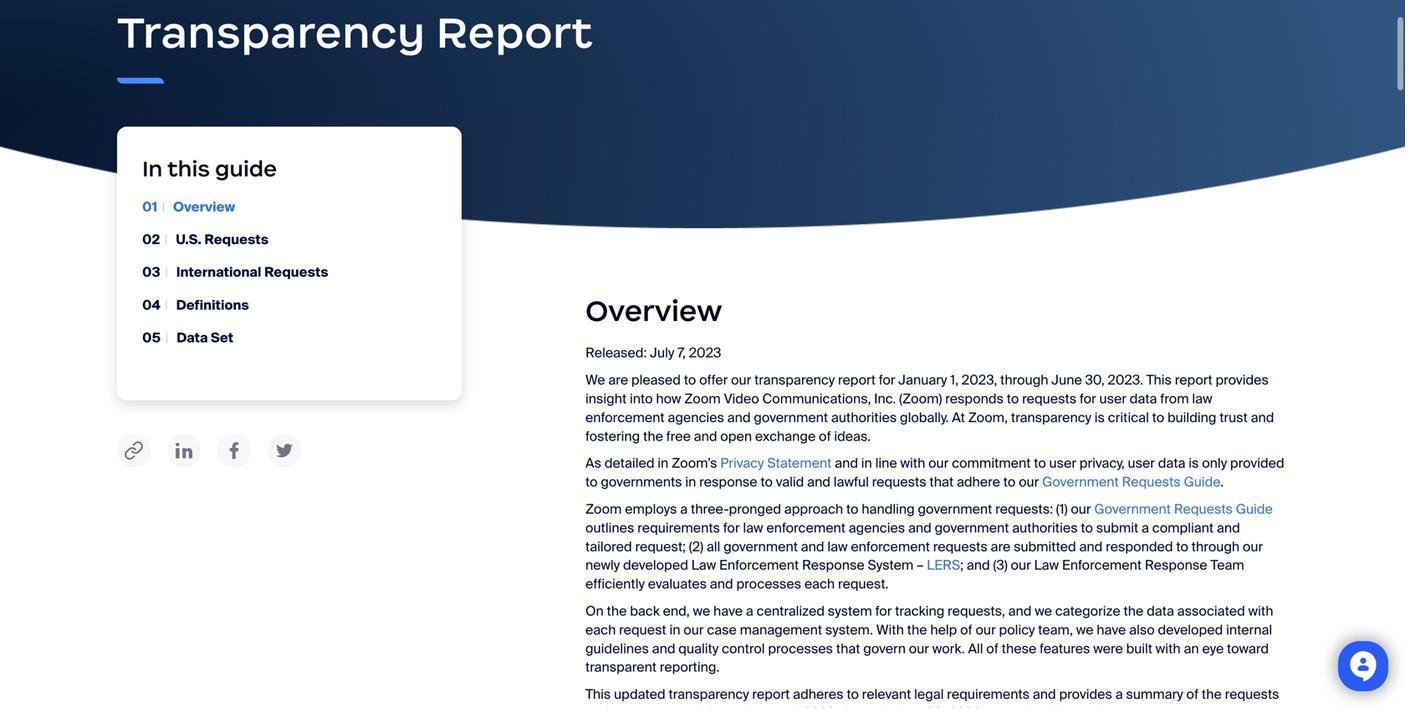 Task type: locate. For each thing, give the bounding box(es) containing it.
and up information
[[1033, 686, 1057, 704]]

developed down request;
[[623, 557, 689, 575]]

2 horizontal spatial through
[[1192, 538, 1240, 556]]

requirements inside this updated transparency report adheres to relevant legal requirements and provides a summary of the requests we have processed from january 1, 2023, through june 30, 2023, as well as information on our responses.
[[948, 686, 1030, 704]]

in
[[142, 155, 163, 183]]

through inside this updated transparency report adheres to relevant legal requirements and provides a summary of the requests we have processed from january 1, 2023, through june 30, 2023, as well as information on our responses.
[[842, 705, 890, 709]]

each inside on the back end, we have a centralized system for tracking requests, and we categorize the data associated with each request in our case management system. with the help of our policy team, we have also developed internal guidelines and quality control processes that govern our work. all of these features were built with an eye toward transparent reporting.
[[586, 622, 616, 639]]

for up with
[[876, 603, 892, 620]]

free
[[667, 428, 691, 445]]

enforcement down submit
[[1063, 557, 1142, 575]]

guide
[[1184, 474, 1221, 491], [1237, 501, 1273, 518]]

for
[[879, 372, 896, 389], [1080, 390, 1097, 408], [724, 520, 740, 537], [876, 603, 892, 620]]

0 vertical spatial each
[[805, 576, 835, 593]]

features
[[1040, 640, 1091, 658]]

are
[[609, 372, 629, 389], [991, 538, 1011, 556]]

as left well
[[988, 705, 1002, 709]]

from inside we are pleased to offer our transparency report for january 1, 2023, through june 30, 2023. this report provides insight into how zoom video communications, inc. (zoom) responds to requests for user data from law enforcement agencies and government authorities globally. at zoom, transparency is critical to building trust and fostering the free and open exchange of ideas.
[[1161, 390, 1190, 408]]

1 horizontal spatial have
[[714, 603, 743, 620]]

2 horizontal spatial transparency
[[1012, 409, 1092, 427]]

is inside we are pleased to offer our transparency report for january 1, 2023, through june 30, 2023. this report provides insight into how zoom video communications, inc. (zoom) responds to requests for user data from law enforcement agencies and government authorities globally. at zoom, transparency is critical to building trust and fostering the free and open exchange of ideas.
[[1095, 409, 1105, 427]]

0 horizontal spatial 30,
[[927, 705, 946, 709]]

back
[[630, 603, 660, 620]]

0 vertical spatial law
[[1193, 390, 1213, 408]]

open
[[721, 428, 752, 445]]

response up request.
[[802, 557, 865, 575]]

associated
[[1178, 603, 1246, 620]]

1 vertical spatial law
[[743, 520, 764, 537]]

0 horizontal spatial is
[[1095, 409, 1105, 427]]

january up (zoom)
[[899, 372, 948, 389]]

with inside and in line with our commitment to user privacy, user data is only provided to governments in response to valid and lawful requests that adhere to our
[[901, 455, 926, 473]]

enforcement inside we are pleased to offer our transparency report for january 1, 2023, through june 30, 2023. this report provides insight into how zoom video communications, inc. (zoom) responds to requests for user data from law enforcement agencies and government authorities globally. at zoom, transparency is critical to building trust and fostering the free and open exchange of ideas.
[[586, 409, 665, 427]]

2 vertical spatial through
[[842, 705, 890, 709]]

data set
[[177, 329, 234, 347]]

and right trust
[[1251, 409, 1275, 427]]

a inside this updated transparency report adheres to relevant legal requirements and provides a summary of the requests we have processed from january 1, 2023, through june 30, 2023, as well as information on our responses.
[[1116, 686, 1124, 704]]

zoom up outlines
[[586, 501, 622, 518]]

a left three- on the bottom of page
[[680, 501, 688, 518]]

government requests guide .
[[1043, 474, 1224, 491]]

our down summary
[[1142, 705, 1163, 709]]

0 horizontal spatial overview
[[173, 198, 235, 216]]

law down the submitted
[[1035, 557, 1060, 575]]

our right (3)
[[1011, 557, 1032, 575]]

guide inside zoom employs a three-pronged approach to handling government requests: (1) our government requests guide outlines requirements for law enforcement agencies and government authorities to submit a compliant and tailored request; (2) all government and law enforcement requests are submitted and responded to through our newly developed law enforcement response system –
[[1237, 501, 1273, 518]]

communications,
[[763, 390, 871, 408]]

our inside ; and (3) our law enforcement response team efficiently evaluates and processes each request.
[[1011, 557, 1032, 575]]

zoom down offer
[[685, 390, 721, 408]]

provides inside we are pleased to offer our transparency report for january 1, 2023, through june 30, 2023. this report provides insight into how zoom video communications, inc. (zoom) responds to requests for user data from law enforcement agencies and government authorities globally. at zoom, transparency is critical to building trust and fostering the free and open exchange of ideas.
[[1216, 372, 1269, 389]]

from
[[1161, 390, 1190, 408], [708, 705, 737, 709]]

1 horizontal spatial as
[[1032, 705, 1047, 709]]

government inside we are pleased to offer our transparency report for january 1, 2023, through june 30, 2023. this report provides insight into how zoom video communications, inc. (zoom) responds to requests for user data from law enforcement agencies and government authorities globally. at zoom, transparency is critical to building trust and fostering the free and open exchange of ideas.
[[754, 409, 829, 427]]

requests up ;
[[934, 538, 988, 556]]

u.s.
[[176, 231, 202, 249]]

provides up trust
[[1216, 372, 1269, 389]]

govern
[[864, 640, 906, 658]]

we down categorize
[[1077, 622, 1094, 639]]

through inside we are pleased to offer our transparency report for january 1, 2023, through june 30, 2023. this report provides insight into how zoom video communications, inc. (zoom) responds to requests for user data from law enforcement agencies and government authorities globally. at zoom, transparency is critical to building trust and fostering the free and open exchange of ideas.
[[1001, 372, 1049, 389]]

requirements up the (2)
[[638, 520, 720, 537]]

processes inside on the back end, we have a centralized system for tracking requests, and we categorize the data associated with each request in our case management system. with the help of our policy team, we have also developed internal guidelines and quality control processes that govern our work. all of these features were built with an eye toward transparent reporting.
[[768, 640, 833, 658]]

team,
[[1039, 622, 1074, 639]]

response inside ; and (3) our law enforcement response team efficiently evaluates and processes each request.
[[1145, 557, 1208, 575]]

1 horizontal spatial developed
[[1159, 622, 1224, 639]]

of
[[819, 428, 831, 445], [961, 622, 973, 639], [987, 640, 999, 658], [1187, 686, 1199, 704]]

1 vertical spatial zoom
[[586, 501, 622, 518]]

this down transparent
[[586, 686, 611, 704]]

enforcement
[[586, 409, 665, 427], [767, 520, 846, 537], [851, 538, 930, 556]]

to left submit
[[1081, 520, 1094, 537]]

1 vertical spatial 30,
[[927, 705, 946, 709]]

to left relevant
[[847, 686, 859, 704]]

2 horizontal spatial enforcement
[[851, 538, 930, 556]]

is inside and in line with our commitment to user privacy, user data is only provided to governments in response to valid and lawful requests that adhere to our
[[1189, 455, 1200, 473]]

0 vertical spatial this
[[1147, 372, 1172, 389]]

that inside on the back end, we have a centralized system for tracking requests, and we categorize the data associated with each request in our case management system. with the help of our policy team, we have also developed internal guidelines and quality control processes that govern our work. all of these features were built with an eye toward transparent reporting.
[[837, 640, 861, 658]]

is left only
[[1189, 455, 1200, 473]]

2023, inside we are pleased to offer our transparency report for january 1, 2023, through june 30, 2023. this report provides insight into how zoom video communications, inc. (zoom) responds to requests for user data from law enforcement agencies and government authorities globally. at zoom, transparency is critical to building trust and fostering the free and open exchange of ideas.
[[962, 372, 998, 389]]

agencies up free
[[668, 409, 725, 427]]

0 horizontal spatial january
[[740, 705, 789, 709]]

0 vertical spatial with
[[901, 455, 926, 473]]

government up submit
[[1095, 501, 1171, 518]]

data up critical
[[1130, 390, 1158, 408]]

1 vertical spatial that
[[837, 640, 861, 658]]

and down all
[[710, 576, 734, 593]]

enforcement down all
[[720, 557, 799, 575]]

and down handling
[[909, 520, 932, 537]]

a up on at the bottom right of the page
[[1116, 686, 1124, 704]]

1 vertical spatial each
[[586, 622, 616, 639]]

1 vertical spatial authorities
[[1013, 520, 1078, 537]]

0 horizontal spatial guide
[[1184, 474, 1221, 491]]

0 vertical spatial that
[[930, 474, 954, 491]]

guidelines
[[586, 640, 649, 658]]

requests down 'line'
[[872, 474, 927, 491]]

as right well
[[1032, 705, 1047, 709]]

government
[[1043, 474, 1119, 491], [1095, 501, 1171, 518]]

transparency inside this updated transparency report adheres to relevant legal requirements and provides a summary of the requests we have processed from january 1, 2023, through june 30, 2023, as well as information on our responses.
[[669, 686, 749, 704]]

0 vertical spatial requirements
[[638, 520, 720, 537]]

reporting.
[[660, 659, 720, 677]]

developed
[[623, 557, 689, 575], [1159, 622, 1224, 639]]

requests inside and in line with our commitment to user privacy, user data is only provided to governments in response to valid and lawful requests that adhere to our
[[872, 474, 927, 491]]

international
[[176, 264, 262, 281]]

submit
[[1097, 520, 1139, 537]]

requirements
[[638, 520, 720, 537], [948, 686, 1030, 704]]

30, down 'legal'
[[927, 705, 946, 709]]

0 horizontal spatial from
[[708, 705, 737, 709]]

0 vertical spatial transparency
[[755, 372, 835, 389]]

2 horizontal spatial user
[[1128, 455, 1156, 473]]

requests,
[[948, 603, 1006, 620]]

are up 'insight'
[[609, 372, 629, 389]]

0 horizontal spatial transparency
[[669, 686, 749, 704]]

1, up responds
[[951, 372, 959, 389]]

2 horizontal spatial with
[[1249, 603, 1274, 620]]

0 horizontal spatial provides
[[1060, 686, 1113, 704]]

0 vertical spatial are
[[609, 372, 629, 389]]

1 vertical spatial january
[[740, 705, 789, 709]]

requests inside this updated transparency report adheres to relevant legal requirements and provides a summary of the requests we have processed from january 1, 2023, through june 30, 2023, as well as information on our responses.
[[1226, 686, 1280, 704]]

1 vertical spatial transparency
[[1012, 409, 1092, 427]]

transparency up communications,
[[755, 372, 835, 389]]

on the back end, we have a centralized system for tracking requests, and we categorize the data associated with each request in our case management system. with the help of our policy team, we have also developed internal guidelines and quality control processes that govern our work. all of these features were built with an eye toward transparent reporting.
[[586, 603, 1274, 677]]

2 as from the left
[[1032, 705, 1047, 709]]

report
[[436, 5, 593, 60]]

0 horizontal spatial law
[[692, 557, 717, 575]]

in left 'line'
[[862, 455, 873, 473]]

through up team at the bottom right of the page
[[1192, 538, 1240, 556]]

overview up the u.s. at top left
[[173, 198, 235, 216]]

privacy,
[[1080, 455, 1125, 473]]

fostering
[[586, 428, 640, 445]]

government
[[754, 409, 829, 427], [918, 501, 993, 518], [935, 520, 1010, 537], [724, 538, 798, 556]]

report
[[838, 372, 876, 389], [1175, 372, 1213, 389], [753, 686, 790, 704]]

twitter icon image
[[276, 443, 293, 458]]

; and (3) our law enforcement response team efficiently evaluates and processes each request.
[[586, 557, 1245, 593]]

transparency report
[[117, 5, 593, 60]]

1 horizontal spatial 1,
[[951, 372, 959, 389]]

have up case
[[714, 603, 743, 620]]

1 enforcement from the left
[[720, 557, 799, 575]]

0 vertical spatial authorities
[[832, 409, 897, 427]]

data inside on the back end, we have a centralized system for tracking requests, and we categorize the data associated with each request in our case management system. with the help of our policy team, we have also developed internal guidelines and quality control processes that govern our work. all of these features were built with an eye toward transparent reporting.
[[1147, 603, 1175, 620]]

each up centralized
[[805, 576, 835, 593]]

2 law from the left
[[1035, 557, 1060, 575]]

05
[[142, 329, 161, 347]]

.
[[1221, 474, 1224, 491]]

have down updated
[[606, 705, 636, 709]]

0 vertical spatial zoom
[[685, 390, 721, 408]]

1 response from the left
[[802, 557, 865, 575]]

adheres
[[793, 686, 844, 704]]

our inside we are pleased to offer our transparency report for january 1, 2023, through june 30, 2023. this report provides insight into how zoom video communications, inc. (zoom) responds to requests for user data from law enforcement agencies and government authorities globally. at zoom, transparency is critical to building trust and fostering the free and open exchange of ideas.
[[731, 372, 752, 389]]

a up management
[[746, 603, 754, 620]]

and inside this updated transparency report adheres to relevant legal requirements and provides a summary of the requests we have processed from january 1, 2023, through june 30, 2023, as well as information on our responses.
[[1033, 686, 1057, 704]]

of up responses.
[[1187, 686, 1199, 704]]

0 horizontal spatial that
[[837, 640, 861, 658]]

1 horizontal spatial each
[[805, 576, 835, 593]]

a
[[680, 501, 688, 518], [1142, 520, 1150, 537], [746, 603, 754, 620], [1116, 686, 1124, 704]]

requests down privacy,
[[1123, 474, 1181, 491]]

1 vertical spatial provides
[[1060, 686, 1113, 704]]

june left 2023.
[[1052, 372, 1083, 389]]

1 vertical spatial are
[[991, 538, 1011, 556]]

0 horizontal spatial enforcement
[[586, 409, 665, 427]]

report up building
[[1175, 372, 1213, 389]]

1 horizontal spatial through
[[1001, 372, 1049, 389]]

the inside we are pleased to offer our transparency report for january 1, 2023, through june 30, 2023. this report provides insight into how zoom video communications, inc. (zoom) responds to requests for user data from law enforcement agencies and government authorities globally. at zoom, transparency is critical to building trust and fostering the free and open exchange of ideas.
[[643, 428, 663, 445]]

1 horizontal spatial from
[[1161, 390, 1190, 408]]

and down approach
[[801, 538, 825, 556]]

requirements up well
[[948, 686, 1030, 704]]

we
[[693, 603, 711, 620], [1035, 603, 1053, 620], [1077, 622, 1094, 639], [586, 705, 603, 709]]

in down end,
[[670, 622, 681, 639]]

an
[[1184, 640, 1200, 658]]

1 law from the left
[[692, 557, 717, 575]]

that
[[930, 474, 954, 491], [837, 640, 861, 658]]

enforcement up system
[[851, 538, 930, 556]]

transparency
[[117, 5, 426, 60]]

with left an
[[1156, 640, 1181, 658]]

law down 'pronged'
[[743, 520, 764, 537]]

1 horizontal spatial authorities
[[1013, 520, 1078, 537]]

our up video
[[731, 372, 752, 389]]

1 horizontal spatial requirements
[[948, 686, 1030, 704]]

1 vertical spatial is
[[1189, 455, 1200, 473]]

management
[[740, 622, 823, 639]]

1 horizontal spatial enforcement
[[1063, 557, 1142, 575]]

developed inside zoom employs a three-pronged approach to handling government requests: (1) our government requests guide outlines requirements for law enforcement agencies and government authorities to submit a compliant and tailored request; (2) all government and law enforcement requests are submitted and responded to through our newly developed law enforcement response system –
[[623, 557, 689, 575]]

1 vertical spatial from
[[708, 705, 737, 709]]

submitted
[[1014, 538, 1077, 556]]

requests for government
[[1123, 474, 1181, 491]]

law down the (2)
[[692, 557, 717, 575]]

1 vertical spatial 1,
[[792, 705, 800, 709]]

1 horizontal spatial transparency
[[755, 372, 835, 389]]

requests up international requests
[[204, 231, 269, 249]]

each down on
[[586, 622, 616, 639]]

have inside this updated transparency report adheres to relevant legal requirements and provides a summary of the requests we have processed from january 1, 2023, through june 30, 2023, as well as information on our responses.
[[606, 705, 636, 709]]

data left only
[[1159, 455, 1186, 473]]

data
[[1130, 390, 1158, 408], [1159, 455, 1186, 473], [1147, 603, 1175, 620]]

0 vertical spatial guide
[[1184, 474, 1221, 491]]

0 vertical spatial january
[[899, 372, 948, 389]]

user inside we are pleased to offer our transparency report for january 1, 2023, through june 30, 2023. this report provides insight into how zoom video communications, inc. (zoom) responds to requests for user data from law enforcement agencies and government authorities globally. at zoom, transparency is critical to building trust and fostering the free and open exchange of ideas.
[[1100, 390, 1127, 408]]

overview up released: july 7, 2023
[[586, 293, 723, 329]]

1 vertical spatial processes
[[768, 640, 833, 658]]

law down approach
[[828, 538, 848, 556]]

(1)
[[1057, 501, 1068, 518]]

we up team,
[[1035, 603, 1053, 620]]

is
[[1095, 409, 1105, 427], [1189, 455, 1200, 473]]

1 vertical spatial through
[[1192, 538, 1240, 556]]

critical
[[1109, 409, 1150, 427]]

1 vertical spatial developed
[[1159, 622, 1224, 639]]

january down control
[[740, 705, 789, 709]]

user
[[1100, 390, 1127, 408], [1050, 455, 1077, 473], [1128, 455, 1156, 473]]

1 vertical spatial government requests guide link
[[1095, 501, 1273, 518]]

agencies inside we are pleased to offer our transparency report for january 1, 2023, through june 30, 2023. this report provides insight into how zoom video communications, inc. (zoom) responds to requests for user data from law enforcement agencies and government authorities globally. at zoom, transparency is critical to building trust and fostering the free and open exchange of ideas.
[[668, 409, 725, 427]]

are up (3)
[[991, 538, 1011, 556]]

0 horizontal spatial response
[[802, 557, 865, 575]]

government up exchange
[[754, 409, 829, 427]]

report up "inc."
[[838, 372, 876, 389]]

requirements inside zoom employs a three-pronged approach to handling government requests: (1) our government requests guide outlines requirements for law enforcement agencies and government authorities to submit a compliant and tailored request; (2) all government and law enforcement requests are submitted and responded to through our newly developed law enforcement response system –
[[638, 520, 720, 537]]

this inside we are pleased to offer our transparency report for january 1, 2023, through june 30, 2023. this report provides insight into how zoom video communications, inc. (zoom) responds to requests for user data from law enforcement agencies and government authorities globally. at zoom, transparency is critical to building trust and fostering the free and open exchange of ideas.
[[1147, 372, 1172, 389]]

2 horizontal spatial have
[[1097, 622, 1127, 639]]

through inside zoom employs a three-pronged approach to handling government requests: (1) our government requests guide outlines requirements for law enforcement agencies and government authorities to submit a compliant and tailored request; (2) all government and law enforcement requests are submitted and responded to through our newly developed law enforcement response system –
[[1192, 538, 1240, 556]]

responds
[[946, 390, 1004, 408]]

0 vertical spatial from
[[1161, 390, 1190, 408]]

january
[[899, 372, 948, 389], [740, 705, 789, 709]]

1 horizontal spatial report
[[838, 372, 876, 389]]

1 horizontal spatial that
[[930, 474, 954, 491]]

responded
[[1106, 538, 1174, 556]]

2 response from the left
[[1145, 557, 1208, 575]]

transparency
[[755, 372, 835, 389], [1012, 409, 1092, 427], [669, 686, 749, 704]]

0 vertical spatial 30,
[[1086, 372, 1105, 389]]

1 horizontal spatial provides
[[1216, 372, 1269, 389]]

zoom inside we are pleased to offer our transparency report for january 1, 2023, through june 30, 2023. this report provides insight into how zoom video communications, inc. (zoom) responds to requests for user data from law enforcement agencies and government authorities globally. at zoom, transparency is critical to building trust and fostering the free and open exchange of ideas.
[[685, 390, 721, 408]]

requests down toward
[[1226, 686, 1280, 704]]

requests right responds
[[1023, 390, 1077, 408]]

2023
[[689, 345, 722, 362]]

0 horizontal spatial are
[[609, 372, 629, 389]]

government requests guide link down privacy,
[[1043, 474, 1221, 491]]

law up building
[[1193, 390, 1213, 408]]

is left critical
[[1095, 409, 1105, 427]]

our right "(1)"
[[1071, 501, 1092, 518]]

we down transparent
[[586, 705, 603, 709]]

0 horizontal spatial agencies
[[668, 409, 725, 427]]

requests
[[1023, 390, 1077, 408], [872, 474, 927, 491], [934, 538, 988, 556], [1226, 686, 1280, 704]]

1 horizontal spatial user
[[1100, 390, 1127, 408]]

with right 'line'
[[901, 455, 926, 473]]

for down three- on the bottom of page
[[724, 520, 740, 537]]

0 vertical spatial enforcement
[[586, 409, 665, 427]]

from inside this updated transparency report adheres to relevant legal requirements and provides a summary of the requests we have processed from january 1, 2023, through june 30, 2023, as well as information on our responses.
[[708, 705, 737, 709]]

0 horizontal spatial requirements
[[638, 520, 720, 537]]

2 vertical spatial transparency
[[669, 686, 749, 704]]

0 vertical spatial developed
[[623, 557, 689, 575]]

and down video
[[728, 409, 751, 427]]

july
[[650, 345, 675, 362]]

tailored
[[586, 538, 632, 556]]

linkedin icon image
[[176, 442, 192, 459]]

were
[[1094, 640, 1124, 658]]

agencies down handling
[[849, 520, 906, 537]]

1 horizontal spatial june
[[1052, 372, 1083, 389]]

enforcement
[[720, 557, 799, 575], [1063, 557, 1142, 575]]

0 horizontal spatial 1,
[[792, 705, 800, 709]]

0 horizontal spatial june
[[893, 705, 924, 709]]

1 horizontal spatial law
[[1035, 557, 1060, 575]]

requests up compliant
[[1175, 501, 1233, 518]]

government requests guide link
[[1043, 474, 1221, 491], [1095, 501, 1273, 518]]

the right on
[[607, 603, 627, 620]]

help
[[931, 622, 958, 639]]

zoom
[[685, 390, 721, 408], [586, 501, 622, 518]]

1 vertical spatial data
[[1159, 455, 1186, 473]]

0 horizontal spatial zoom
[[586, 501, 622, 518]]

authorities up ideas.
[[832, 409, 897, 427]]

1 horizontal spatial with
[[1156, 640, 1181, 658]]

2 vertical spatial law
[[828, 538, 848, 556]]

1 horizontal spatial is
[[1189, 455, 1200, 473]]

1 horizontal spatial agencies
[[849, 520, 906, 537]]

through down relevant
[[842, 705, 890, 709]]

with up internal
[[1249, 603, 1274, 620]]

processes inside ; and (3) our law enforcement response team efficiently evaluates and processes each request.
[[737, 576, 802, 593]]

link icon image
[[125, 442, 143, 460]]

user up government requests guide . at bottom right
[[1128, 455, 1156, 473]]

released:
[[586, 345, 647, 362]]

our up quality
[[684, 622, 704, 639]]

;
[[961, 557, 964, 575]]

0 vertical spatial june
[[1052, 372, 1083, 389]]

government inside zoom employs a three-pronged approach to handling government requests: (1) our government requests guide outlines requirements for law enforcement agencies and government authorities to submit a compliant and tailored request; (2) all government and law enforcement requests are submitted and responded to through our newly developed law enforcement response system –
[[1095, 501, 1171, 518]]

of right all
[[987, 640, 999, 658]]

june
[[1052, 372, 1083, 389], [893, 705, 924, 709]]

processes down management
[[768, 640, 833, 658]]

a inside on the back end, we have a centralized system for tracking requests, and we categorize the data associated with each request in our case management system. with the help of our policy team, we have also developed internal guidelines and quality control processes that govern our work. all of these features were built with an eye toward transparent reporting.
[[746, 603, 754, 620]]

0 horizontal spatial through
[[842, 705, 890, 709]]

1 vertical spatial overview
[[586, 293, 723, 329]]

1 vertical spatial enforcement
[[767, 520, 846, 537]]

2023, down adheres
[[803, 705, 839, 709]]

1 horizontal spatial are
[[991, 538, 1011, 556]]

1 horizontal spatial 30,
[[1086, 372, 1105, 389]]

1 horizontal spatial january
[[899, 372, 948, 389]]

government down privacy,
[[1043, 474, 1119, 491]]

authorities inside we are pleased to offer our transparency report for january 1, 2023, through june 30, 2023. this report provides insight into how zoom video communications, inc. (zoom) responds to requests for user data from law enforcement agencies and government authorities globally. at zoom, transparency is critical to building trust and fostering the free and open exchange of ideas.
[[832, 409, 897, 427]]

2 enforcement from the left
[[1063, 557, 1142, 575]]

0 vertical spatial through
[[1001, 372, 1049, 389]]

the up the also
[[1124, 603, 1144, 620]]

definitions
[[176, 297, 249, 314]]

authorities up the submitted
[[1013, 520, 1078, 537]]

1 vertical spatial guide
[[1237, 501, 1273, 518]]

0 vertical spatial agencies
[[668, 409, 725, 427]]

our
[[731, 372, 752, 389], [929, 455, 949, 473], [1019, 474, 1040, 491], [1071, 501, 1092, 518], [1243, 538, 1264, 556], [1011, 557, 1032, 575], [684, 622, 704, 639], [976, 622, 996, 639], [909, 640, 930, 658], [1142, 705, 1163, 709]]

1 horizontal spatial this
[[1147, 372, 1172, 389]]

1 horizontal spatial zoom
[[685, 390, 721, 408]]

requests
[[204, 231, 269, 249], [264, 264, 329, 281], [1123, 474, 1181, 491], [1175, 501, 1233, 518]]



Task type: vqa. For each thing, say whether or not it's contained in the screenshot.
Products
no



Task type: describe. For each thing, give the bounding box(es) containing it.
we right end,
[[693, 603, 711, 620]]

information
[[1050, 705, 1120, 709]]

exchange
[[756, 428, 816, 445]]

requests for u.s.
[[204, 231, 269, 249]]

building
[[1168, 409, 1217, 427]]

request
[[619, 622, 667, 639]]

developed inside on the back end, we have a centralized system for tracking requests, and we categorize the data associated with each request in our case management system. with the help of our policy team, we have also developed internal guidelines and quality control processes that govern our work. all of these features were built with an eye toward transparent reporting.
[[1159, 622, 1224, 639]]

released: july 7, 2023
[[586, 345, 722, 362]]

requests for international
[[264, 264, 329, 281]]

to right critical
[[1153, 409, 1165, 427]]

and up policy
[[1009, 603, 1032, 620]]

01
[[142, 198, 157, 216]]

processed
[[639, 705, 705, 709]]

newly
[[586, 557, 620, 575]]

ideas.
[[835, 428, 871, 445]]

line
[[876, 455, 898, 473]]

zoom,
[[969, 409, 1008, 427]]

as
[[586, 455, 602, 473]]

requests:
[[996, 501, 1054, 518]]

work.
[[933, 640, 965, 658]]

2 vertical spatial with
[[1156, 640, 1181, 658]]

to down privacy statement link at right bottom
[[761, 474, 773, 491]]

outlines
[[586, 520, 635, 537]]

to inside this updated transparency report adheres to relevant legal requirements and provides a summary of the requests we have processed from january 1, 2023, through june 30, 2023, as well as information on our responses.
[[847, 686, 859, 704]]

for inside on the back end, we have a centralized system for tracking requests, and we categorize the data associated with each request in our case management system. with the help of our policy team, we have also developed internal guidelines and quality control processes that govern our work. all of these features were built with an eye toward transparent reporting.
[[876, 603, 892, 620]]

centralized
[[757, 603, 825, 620]]

that inside and in line with our commitment to user privacy, user data is only provided to governments in response to valid and lawful requests that adhere to our
[[930, 474, 954, 491]]

for up "inc."
[[879, 372, 896, 389]]

june inside this updated transparency report adheres to relevant legal requirements and provides a summary of the requests we have processed from january 1, 2023, through june 30, 2023, as well as information on our responses.
[[893, 705, 924, 709]]

–
[[917, 557, 924, 575]]

of inside this updated transparency report adheres to relevant legal requirements and provides a summary of the requests we have processed from january 1, 2023, through june 30, 2023, as well as information on our responses.
[[1187, 686, 1199, 704]]

0 vertical spatial government requests guide link
[[1043, 474, 1221, 491]]

are inside zoom employs a three-pronged approach to handling government requests: (1) our government requests guide outlines requirements for law enforcement agencies and government authorities to submit a compliant and tailored request; (2) all government and law enforcement requests are submitted and responded to through our newly developed law enforcement response system –
[[991, 538, 1011, 556]]

enforcement inside zoom employs a three-pronged approach to handling government requests: (1) our government requests guide outlines requirements for law enforcement agencies and government authorities to submit a compliant and tailored request; (2) all government and law enforcement requests are submitted and responded to through our newly developed law enforcement response system –
[[720, 557, 799, 575]]

2 horizontal spatial report
[[1175, 372, 1213, 389]]

provides inside this updated transparency report adheres to relevant legal requirements and provides a summary of the requests we have processed from january 1, 2023, through june 30, 2023, as well as information on our responses.
[[1060, 686, 1113, 704]]

updated
[[614, 686, 666, 704]]

1, inside we are pleased to offer our transparency report for january 1, 2023, through june 30, 2023. this report provides insight into how zoom video communications, inc. (zoom) responds to requests for user data from law enforcement agencies and government authorities globally. at zoom, transparency is critical to building trust and fostering the free and open exchange of ideas.
[[951, 372, 959, 389]]

to down compliant
[[1177, 538, 1189, 556]]

0 horizontal spatial user
[[1050, 455, 1077, 473]]

pronged
[[729, 501, 782, 518]]

detailed
[[605, 455, 655, 473]]

january inside this updated transparency report adheres to relevant legal requirements and provides a summary of the requests we have processed from january 1, 2023, through june 30, 2023, as well as information on our responses.
[[740, 705, 789, 709]]

7,
[[678, 345, 686, 362]]

law inside ; and (3) our law enforcement response team efficiently evaluates and processes each request.
[[1035, 557, 1060, 575]]

provided
[[1231, 455, 1285, 473]]

commitment
[[952, 455, 1031, 473]]

governments
[[601, 474, 682, 491]]

privacy
[[721, 455, 764, 473]]

in down zoom's at the bottom
[[686, 474, 697, 491]]

how
[[656, 390, 682, 408]]

to down commitment
[[1004, 474, 1016, 491]]

also
[[1130, 622, 1155, 639]]

built
[[1127, 640, 1153, 658]]

04
[[142, 297, 160, 314]]

requests inside zoom employs a three-pronged approach to handling government requests: (1) our government requests guide outlines requirements for law enforcement agencies and government authorities to submit a compliant and tailored request; (2) all government and law enforcement requests are submitted and responded to through our newly developed law enforcement response system –
[[934, 538, 988, 556]]

as detailed in zoom's privacy statement
[[586, 455, 832, 473]]

end,
[[663, 603, 690, 620]]

approach
[[785, 501, 844, 518]]

requests inside we are pleased to offer our transparency report for january 1, 2023, through june 30, 2023. this report provides insight into how zoom video communications, inc. (zoom) responds to requests for user data from law enforcement agencies and government authorities globally. at zoom, transparency is critical to building trust and fostering the free and open exchange of ideas.
[[1023, 390, 1077, 408]]

at
[[952, 409, 966, 427]]

data
[[177, 329, 208, 347]]

lers link
[[927, 557, 961, 575]]

valid
[[776, 474, 804, 491]]

we inside this updated transparency report adheres to relevant legal requirements and provides a summary of the requests we have processed from january 1, 2023, through june 30, 2023, as well as information on our responses.
[[586, 705, 603, 709]]

report inside this updated transparency report adheres to relevant legal requirements and provides a summary of the requests we have processed from january 1, 2023, through june 30, 2023, as well as information on our responses.
[[753, 686, 790, 704]]

0 vertical spatial government
[[1043, 474, 1119, 491]]

responses.
[[1166, 705, 1234, 709]]

compliant
[[1153, 520, 1214, 537]]

lawful
[[834, 474, 869, 491]]

0 horizontal spatial law
[[743, 520, 764, 537]]

government up ;
[[935, 520, 1010, 537]]

authorities inside zoom employs a three-pronged approach to handling government requests: (1) our government requests guide outlines requirements for law enforcement agencies and government authorities to submit a compliant and tailored request; (2) all government and law enforcement requests are submitted and responded to through our newly developed law enforcement response system –
[[1013, 520, 1078, 537]]

government down 'pronged'
[[724, 538, 798, 556]]

30, inside we are pleased to offer our transparency report for january 1, 2023, through june 30, 2023. this report provides insight into how zoom video communications, inc. (zoom) responds to requests for user data from law enforcement agencies and government authorities globally. at zoom, transparency is critical to building trust and fostering the free and open exchange of ideas.
[[1086, 372, 1105, 389]]

with
[[877, 622, 904, 639]]

we are pleased to offer our transparency report for january 1, 2023, through june 30, 2023. this report provides insight into how zoom video communications, inc. (zoom) responds to requests for user data from law enforcement agencies and government authorities globally. at zoom, transparency is critical to building trust and fostering the free and open exchange of ideas.
[[586, 372, 1275, 445]]

our inside this updated transparency report adheres to relevant legal requirements and provides a summary of the requests we have processed from january 1, 2023, through june 30, 2023, as well as information on our responses.
[[1142, 705, 1163, 709]]

inc.
[[875, 390, 896, 408]]

30, inside this updated transparency report adheres to relevant legal requirements and provides a summary of the requests we have processed from january 1, 2023, through june 30, 2023, as well as information on our responses.
[[927, 705, 946, 709]]

employs
[[625, 501, 677, 518]]

and down request
[[652, 640, 676, 658]]

to down lawful
[[847, 501, 859, 518]]

well
[[1006, 705, 1029, 709]]

policy
[[1000, 622, 1036, 639]]

(2)
[[689, 538, 704, 556]]

pleased
[[632, 372, 681, 389]]

summary
[[1127, 686, 1184, 704]]

to up requests:
[[1034, 455, 1047, 473]]

three-
[[691, 501, 729, 518]]

(zoom)
[[900, 390, 943, 408]]

1 horizontal spatial overview
[[586, 293, 723, 329]]

on
[[1124, 705, 1139, 709]]

of inside we are pleased to offer our transparency report for january 1, 2023, through june 30, 2023. this report provides insight into how zoom video communications, inc. (zoom) responds to requests for user data from law enforcement agencies and government authorities globally. at zoom, transparency is critical to building trust and fostering the free and open exchange of ideas.
[[819, 428, 831, 445]]

are inside we are pleased to offer our transparency report for january 1, 2023, through june 30, 2023. this report provides insight into how zoom video communications, inc. (zoom) responds to requests for user data from law enforcement agencies and government authorities globally. at zoom, transparency is critical to building trust and fostering the free and open exchange of ideas.
[[609, 372, 629, 389]]

in up governments
[[658, 455, 669, 473]]

of up all
[[961, 622, 973, 639]]

a up responded
[[1142, 520, 1150, 537]]

the inside this updated transparency report adheres to relevant legal requirements and provides a summary of the requests we have processed from january 1, 2023, through june 30, 2023, as well as information on our responses.
[[1202, 686, 1222, 704]]

request;
[[636, 538, 686, 556]]

and right free
[[694, 428, 718, 445]]

and down submit
[[1080, 538, 1103, 556]]

international requests
[[176, 264, 329, 281]]

0 vertical spatial have
[[714, 603, 743, 620]]

into
[[630, 390, 653, 408]]

data inside we are pleased to offer our transparency report for january 1, 2023, through june 30, 2023. this report provides insight into how zoom video communications, inc. (zoom) responds to requests for user data from law enforcement agencies and government authorities globally. at zoom, transparency is critical to building trust and fostering the free and open exchange of ideas.
[[1130, 390, 1158, 408]]

our up requests:
[[1019, 474, 1040, 491]]

globally.
[[900, 409, 949, 427]]

data inside and in line with our commitment to user privacy, user data is only provided to governments in response to valid and lawful requests that adhere to our
[[1159, 455, 1186, 473]]

and down statement
[[808, 474, 831, 491]]

set
[[211, 329, 234, 347]]

our down globally.
[[929, 455, 949, 473]]

1 horizontal spatial enforcement
[[767, 520, 846, 537]]

02
[[142, 231, 160, 249]]

evaluates
[[648, 576, 707, 593]]

all
[[707, 538, 721, 556]]

enforcement inside ; and (3) our law enforcement response team efficiently evaluates and processes each request.
[[1063, 557, 1142, 575]]

handling
[[862, 501, 915, 518]]

for inside zoom employs a three-pronged approach to handling government requests: (1) our government requests guide outlines requirements for law enforcement agencies and government authorities to submit a compliant and tailored request; (2) all government and law enforcement requests are submitted and responded to through our newly developed law enforcement response system –
[[724, 520, 740, 537]]

government down adhere
[[918, 501, 993, 518]]

zoom inside zoom employs a three-pronged approach to handling government requests: (1) our government requests guide outlines requirements for law enforcement agencies and government authorities to submit a compliant and tailored request; (2) all government and law enforcement requests are submitted and responded to through our newly developed law enforcement response system –
[[586, 501, 622, 518]]

requests inside zoom employs a three-pronged approach to handling government requests: (1) our government requests guide outlines requirements for law enforcement agencies and government authorities to submit a compliant and tailored request; (2) all government and law enforcement requests are submitted and responded to through our newly developed law enforcement response system –
[[1175, 501, 1233, 518]]

the down tracking
[[908, 622, 928, 639]]

our left work.
[[909, 640, 930, 658]]

facebook icon image
[[229, 442, 239, 459]]

june inside we are pleased to offer our transparency report for january 1, 2023, through june 30, 2023. this report provides insight into how zoom video communications, inc. (zoom) responds to requests for user data from law enforcement agencies and government authorities globally. at zoom, transparency is critical to building trust and fostering the free and open exchange of ideas.
[[1052, 372, 1083, 389]]

agencies inside zoom employs a three-pronged approach to handling government requests: (1) our government requests guide outlines requirements for law enforcement agencies and government authorities to submit a compliant and tailored request; (2) all government and law enforcement requests are submitted and responded to through our newly developed law enforcement response system –
[[849, 520, 906, 537]]

only
[[1203, 455, 1228, 473]]

2 vertical spatial enforcement
[[851, 538, 930, 556]]

offer
[[700, 372, 728, 389]]

response inside zoom employs a three-pronged approach to handling government requests: (1) our government requests guide outlines requirements for law enforcement agencies and government authorities to submit a compliant and tailored request; (2) all government and law enforcement requests are submitted and responded to through our newly developed law enforcement response system –
[[802, 557, 865, 575]]

for up privacy,
[[1080, 390, 1097, 408]]

2023, left well
[[949, 705, 985, 709]]

system.
[[826, 622, 874, 639]]

1, inside this updated transparency report adheres to relevant legal requirements and provides a summary of the requests we have processed from january 1, 2023, through june 30, 2023, as well as information on our responses.
[[792, 705, 800, 709]]

and up lawful
[[835, 455, 859, 473]]

law inside zoom employs a three-pronged approach to handling government requests: (1) our government requests guide outlines requirements for law enforcement agencies and government authorities to submit a compliant and tailored request; (2) all government and law enforcement requests are submitted and responded to through our newly developed law enforcement response system –
[[692, 557, 717, 575]]

u.s. requests
[[176, 231, 269, 249]]

to down as at the bottom left
[[586, 474, 598, 491]]

january inside we are pleased to offer our transparency report for january 1, 2023, through june 30, 2023. this report provides insight into how zoom video communications, inc. (zoom) responds to requests for user data from law enforcement agencies and government authorities globally. at zoom, transparency is critical to building trust and fostering the free and open exchange of ideas.
[[899, 372, 948, 389]]

each inside ; and (3) our law enforcement response team efficiently evaluates and processes each request.
[[805, 576, 835, 593]]

this inside this updated transparency report adheres to relevant legal requirements and provides a summary of the requests we have processed from january 1, 2023, through june 30, 2023, as well as information on our responses.
[[586, 686, 611, 704]]

1 horizontal spatial law
[[828, 538, 848, 556]]

to up zoom,
[[1007, 390, 1019, 408]]

tracking
[[896, 603, 945, 620]]

to left offer
[[684, 372, 696, 389]]

and up team at the bottom right of the page
[[1217, 520, 1241, 537]]

these
[[1002, 640, 1037, 658]]

and right ;
[[967, 557, 991, 575]]

in inside on the back end, we have a centralized system for tracking requests, and we categorize the data associated with each request in our case management system. with the help of our policy team, we have also developed internal guidelines and quality control processes that govern our work. all of these features were built with an eye toward transparent reporting.
[[670, 622, 681, 639]]

1 as from the left
[[988, 705, 1002, 709]]

our down requests,
[[976, 622, 996, 639]]

insight
[[586, 390, 627, 408]]

guide
[[215, 155, 277, 183]]

law inside we are pleased to offer our transparency report for january 1, 2023, through june 30, 2023. this report provides insight into how zoom video communications, inc. (zoom) responds to requests for user data from law enforcement agencies and government authorities globally. at zoom, transparency is critical to building trust and fostering the free and open exchange of ideas.
[[1193, 390, 1213, 408]]

quality
[[679, 640, 719, 658]]

(3)
[[994, 557, 1008, 575]]

in this guide
[[142, 155, 277, 183]]

control
[[722, 640, 765, 658]]

toward
[[1228, 640, 1269, 658]]

efficiently
[[586, 576, 645, 593]]

team
[[1211, 557, 1245, 575]]

transparent
[[586, 659, 657, 677]]

relevant
[[862, 686, 912, 704]]

case
[[707, 622, 737, 639]]

on
[[586, 603, 604, 620]]

03
[[142, 264, 160, 281]]

legal
[[915, 686, 944, 704]]

our up team at the bottom right of the page
[[1243, 538, 1264, 556]]

1 vertical spatial with
[[1249, 603, 1274, 620]]



